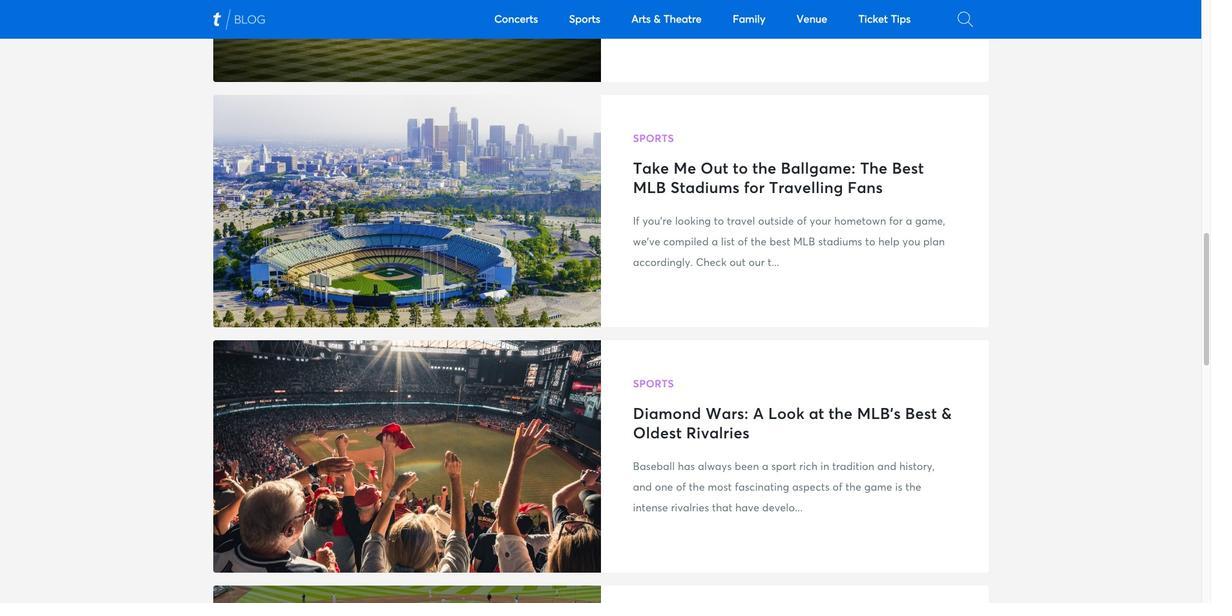 Task type: vqa. For each thing, say whether or not it's contained in the screenshot.
most at bottom right
yes



Task type: locate. For each thing, give the bounding box(es) containing it.
2 vertical spatial sports link
[[633, 379, 674, 390]]

your
[[810, 217, 831, 227]]

0 vertical spatial to
[[733, 162, 748, 177]]

you
[[903, 237, 920, 248]]

tradition
[[832, 462, 875, 472]]

the up 'travelling'
[[752, 162, 777, 177]]

0 horizontal spatial for
[[744, 181, 765, 196]]

ticket tips
[[859, 14, 911, 25]]

for up help
[[889, 217, 903, 227]]

sports
[[569, 14, 600, 25], [633, 134, 674, 144], [633, 379, 674, 390]]

rivalries
[[671, 503, 709, 514]]

0 vertical spatial best
[[892, 162, 924, 177]]

in
[[821, 462, 829, 472]]

to right out at the top right of page
[[733, 162, 748, 177]]

take me out to the ballgame: the best mlb stadiums for travelling fans
[[633, 162, 924, 196]]

1 vertical spatial best
[[905, 407, 937, 423]]

has
[[678, 462, 695, 472]]

sports link
[[554, 0, 616, 39], [633, 134, 674, 144], [633, 379, 674, 390]]

2 horizontal spatial to
[[865, 237, 875, 248]]

arts
[[631, 14, 651, 25]]

best right mlb's
[[905, 407, 937, 423]]

diamond wars: a look at the mlb's best & oldest rivalries link
[[633, 407, 952, 442]]

2 vertical spatial a
[[762, 462, 768, 472]]

sports link left the arts
[[554, 0, 616, 39]]

you're
[[643, 217, 672, 227]]

of
[[797, 217, 807, 227], [738, 237, 748, 248], [676, 483, 686, 493], [833, 483, 843, 493]]

sports up 'diamond' at the right bottom
[[633, 379, 674, 390]]

venue link
[[781, 0, 843, 39]]

1 horizontal spatial a
[[762, 462, 768, 472]]

best
[[770, 237, 791, 248]]

theatre
[[664, 14, 702, 25]]

baseball
[[633, 462, 675, 472]]

the inside 'take me out to the ballgame: the best mlb stadiums for travelling fans'
[[752, 162, 777, 177]]

a up you
[[906, 217, 912, 227]]

0 horizontal spatial and
[[633, 483, 652, 493]]

sports up the take at the top right of the page
[[633, 134, 674, 144]]

best inside diamond wars: a look at the mlb's best & oldest rivalries
[[905, 407, 937, 423]]

the right at
[[829, 407, 853, 423]]

0 vertical spatial for
[[744, 181, 765, 196]]

take me out to the ballgame: the best mlb stadiums for travelling fans link
[[633, 162, 924, 196]]

2 vertical spatial sports
[[633, 379, 674, 390]]

game,
[[915, 217, 945, 227]]

to left help
[[865, 237, 875, 248]]

for
[[744, 181, 765, 196], [889, 217, 903, 227]]

list
[[721, 237, 735, 248]]

mlb down the take at the top right of the page
[[633, 181, 666, 196]]

1 horizontal spatial for
[[889, 217, 903, 227]]

always
[[698, 462, 732, 472]]

1 vertical spatial sports link
[[633, 134, 674, 144]]

to inside 'take me out to the ballgame: the best mlb stadiums for travelling fans'
[[733, 162, 748, 177]]

family
[[733, 14, 766, 25]]

history,
[[899, 462, 935, 472]]

& inside diamond wars: a look at the mlb's best & oldest rivalries
[[941, 407, 952, 423]]

the down tradition
[[846, 483, 861, 493]]

best inside 'take me out to the ballgame: the best mlb stadiums for travelling fans'
[[892, 162, 924, 177]]

most
[[708, 483, 732, 493]]

sports left the arts
[[569, 14, 600, 25]]

and up game
[[878, 462, 897, 472]]

0 vertical spatial a
[[906, 217, 912, 227]]

sports link up 'diamond' at the right bottom
[[633, 379, 674, 390]]

help
[[878, 237, 900, 248]]

and
[[878, 462, 897, 472], [633, 483, 652, 493]]

a inside baseball has always been a sport rich in tradition and history, and one of the most fascinating aspects of the game is the intense rivalries that have develo...
[[762, 462, 768, 472]]

and left one
[[633, 483, 652, 493]]

0 horizontal spatial a
[[712, 237, 718, 248]]

a
[[906, 217, 912, 227], [712, 237, 718, 248], [762, 462, 768, 472]]

out
[[730, 258, 746, 268]]

have
[[735, 503, 759, 514]]

mlb
[[633, 181, 666, 196], [794, 237, 815, 248]]

venue
[[797, 14, 827, 25]]

mlb right best
[[794, 237, 815, 248]]

1 horizontal spatial mlb
[[794, 237, 815, 248]]

best
[[892, 162, 924, 177], [905, 407, 937, 423]]

the
[[752, 162, 777, 177], [751, 237, 767, 248], [829, 407, 853, 423], [689, 483, 705, 493], [846, 483, 861, 493], [906, 483, 922, 493]]

1 horizontal spatial &
[[941, 407, 952, 423]]

to left travel
[[714, 217, 724, 227]]

to
[[733, 162, 748, 177], [714, 217, 724, 227], [865, 237, 875, 248]]

the up rivalries
[[689, 483, 705, 493]]

of left your
[[797, 217, 807, 227]]

for up travel
[[744, 181, 765, 196]]

arts & theatre
[[631, 14, 702, 25]]

1 horizontal spatial and
[[878, 462, 897, 472]]

accordingly.
[[633, 258, 693, 268]]

0 vertical spatial mlb
[[633, 181, 666, 196]]

sports link for diamond wars: a look at the mlb's best & oldest rivalries
[[633, 379, 674, 390]]

sport
[[771, 462, 797, 472]]

compiled
[[663, 237, 709, 248]]

2 vertical spatial to
[[865, 237, 875, 248]]

rich
[[799, 462, 818, 472]]

diamond wars: a look at the mlb's best & oldest rivalries
[[633, 407, 952, 442]]

the inside if you're looking to travel outside of your hometown for a game, we've compiled a list of the best mlb stadiums to help you plan accordingly. check out our t...
[[751, 237, 767, 248]]

&
[[654, 14, 661, 25], [941, 407, 952, 423]]

2 horizontal spatial a
[[906, 217, 912, 227]]

take
[[633, 162, 669, 177]]

0 vertical spatial sports link
[[554, 0, 616, 39]]

stadiums
[[818, 237, 862, 248]]

best for the
[[892, 162, 924, 177]]

1 horizontal spatial to
[[733, 162, 748, 177]]

check
[[696, 258, 727, 268]]

a right been
[[762, 462, 768, 472]]

tips
[[891, 14, 911, 25]]

out
[[701, 162, 729, 177]]

1 vertical spatial &
[[941, 407, 952, 423]]

0 horizontal spatial &
[[654, 14, 661, 25]]

1 vertical spatial mlb
[[794, 237, 815, 248]]

0 horizontal spatial to
[[714, 217, 724, 227]]

a left list
[[712, 237, 718, 248]]

best right the
[[892, 162, 924, 177]]

1 vertical spatial to
[[714, 217, 724, 227]]

0 vertical spatial and
[[878, 462, 897, 472]]

0 horizontal spatial mlb
[[633, 181, 666, 196]]

best for mlb's
[[905, 407, 937, 423]]

the up our
[[751, 237, 767, 248]]

1 vertical spatial sports
[[633, 134, 674, 144]]

sports link up the take at the top right of the page
[[633, 134, 674, 144]]

1 vertical spatial for
[[889, 217, 903, 227]]



Task type: describe. For each thing, give the bounding box(es) containing it.
arts & theatre link
[[616, 0, 717, 39]]

diamond
[[633, 407, 701, 423]]

is
[[895, 483, 903, 493]]

concerts
[[494, 14, 538, 25]]

fans
[[848, 181, 883, 196]]

mlb inside 'take me out to the ballgame: the best mlb stadiums for travelling fans'
[[633, 181, 666, 196]]

sports for take me out to the ballgame: the best mlb stadiums for travelling fans
[[633, 134, 674, 144]]

concerts link
[[479, 0, 554, 39]]

ballgame:
[[781, 162, 856, 177]]

rivalries
[[686, 427, 750, 442]]

of right list
[[738, 237, 748, 248]]

if
[[633, 217, 640, 227]]

travel
[[727, 217, 755, 227]]

stadiums
[[670, 181, 740, 196]]

been
[[735, 462, 759, 472]]

game
[[864, 483, 892, 493]]

wars:
[[706, 407, 749, 423]]

at
[[809, 407, 824, 423]]

mlb inside if you're looking to travel outside of your hometown for a game, we've compiled a list of the best mlb stadiums to help you plan accordingly. check out our t...
[[794, 237, 815, 248]]

baseball has always been a sport rich in tradition and history, and one of the most fascinating aspects of the game is the intense rivalries that have develo...
[[633, 462, 935, 514]]

for inside if you're looking to travel outside of your hometown for a game, we've compiled a list of the best mlb stadiums to help you plan accordingly. check out our t...
[[889, 217, 903, 227]]

look
[[768, 407, 805, 423]]

oldest
[[633, 427, 682, 442]]

0 vertical spatial &
[[654, 14, 661, 25]]

outside
[[758, 217, 794, 227]]

sports for diamond wars: a look at the mlb's best & oldest rivalries
[[633, 379, 674, 390]]

of right one
[[676, 483, 686, 493]]

the
[[860, 162, 888, 177]]

me
[[674, 162, 696, 177]]

ticket tips link
[[843, 0, 926, 39]]

that
[[712, 503, 733, 514]]

the right is
[[906, 483, 922, 493]]

0 vertical spatial sports
[[569, 14, 600, 25]]

looking
[[675, 217, 711, 227]]

develo...
[[762, 503, 803, 514]]

we've
[[633, 237, 660, 248]]

ticket
[[859, 14, 888, 25]]

plan
[[923, 237, 945, 248]]

1 vertical spatial a
[[712, 237, 718, 248]]

family link
[[717, 0, 781, 39]]

mlb's
[[857, 407, 901, 423]]

if you're looking to travel outside of your hometown for a game, we've compiled a list of the best mlb stadiums to help you plan accordingly. check out our t...
[[633, 217, 945, 268]]

travelling
[[769, 181, 843, 196]]

a
[[753, 407, 764, 423]]

one
[[655, 483, 673, 493]]

1 vertical spatial and
[[633, 483, 652, 493]]

for inside 'take me out to the ballgame: the best mlb stadiums for travelling fans'
[[744, 181, 765, 196]]

our
[[749, 258, 765, 268]]

aspects
[[792, 483, 830, 493]]

the inside diamond wars: a look at the mlb's best & oldest rivalries
[[829, 407, 853, 423]]

to for out
[[733, 162, 748, 177]]

t...
[[768, 258, 779, 268]]

sports link for take me out to the ballgame: the best mlb stadiums for travelling fans
[[633, 134, 674, 144]]

of down tradition
[[833, 483, 843, 493]]

fascinating
[[735, 483, 789, 493]]

to for looking
[[714, 217, 724, 227]]

hometown
[[834, 217, 886, 227]]

intense
[[633, 503, 668, 514]]



